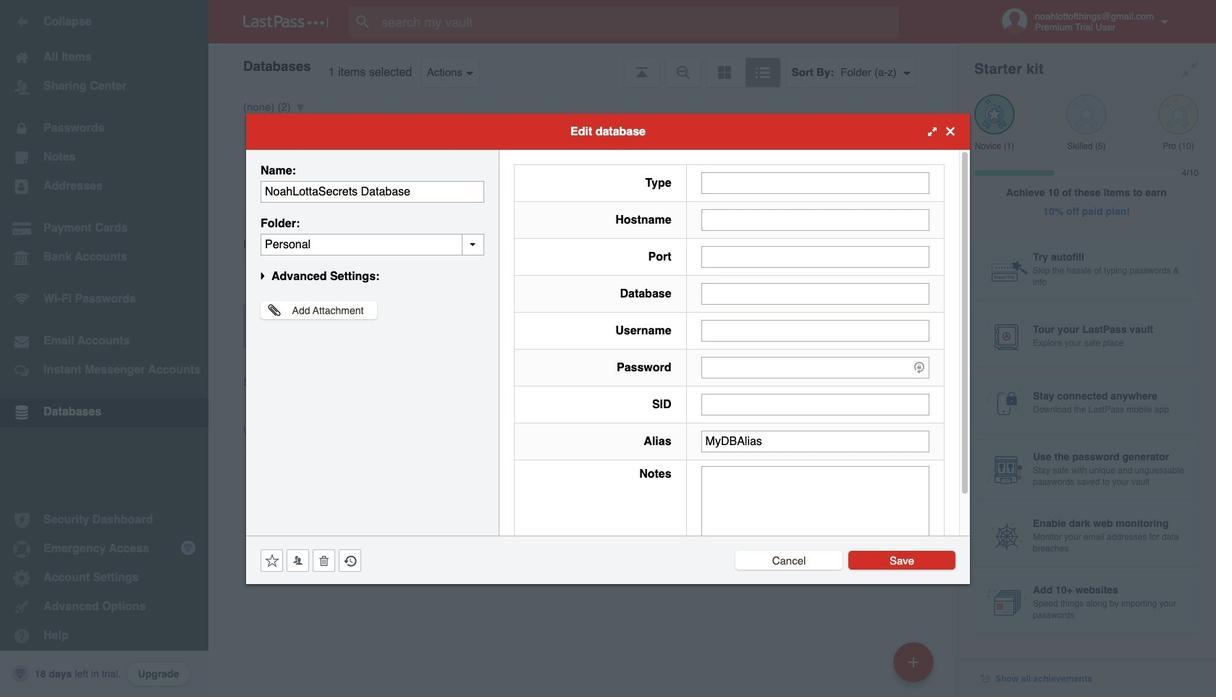Task type: describe. For each thing, give the bounding box(es) containing it.
vault options navigation
[[209, 43, 958, 87]]

new item image
[[909, 657, 919, 667]]

main navigation navigation
[[0, 0, 209, 697]]

lastpass image
[[243, 15, 329, 28]]



Task type: vqa. For each thing, say whether or not it's contained in the screenshot.
"New item" element
no



Task type: locate. For each thing, give the bounding box(es) containing it.
None text field
[[261, 234, 485, 255], [702, 283, 930, 305], [702, 431, 930, 452], [702, 466, 930, 556], [261, 234, 485, 255], [702, 283, 930, 305], [702, 431, 930, 452], [702, 466, 930, 556]]

search my vault text field
[[349, 6, 928, 38]]

None password field
[[702, 357, 930, 378]]

new item navigation
[[889, 638, 943, 697]]

dialog
[[246, 113, 971, 584]]

None text field
[[702, 172, 930, 194], [261, 181, 485, 202], [702, 209, 930, 231], [702, 246, 930, 268], [702, 320, 930, 342], [702, 394, 930, 415], [702, 172, 930, 194], [261, 181, 485, 202], [702, 209, 930, 231], [702, 246, 930, 268], [702, 320, 930, 342], [702, 394, 930, 415]]

Search search field
[[349, 6, 928, 38]]



